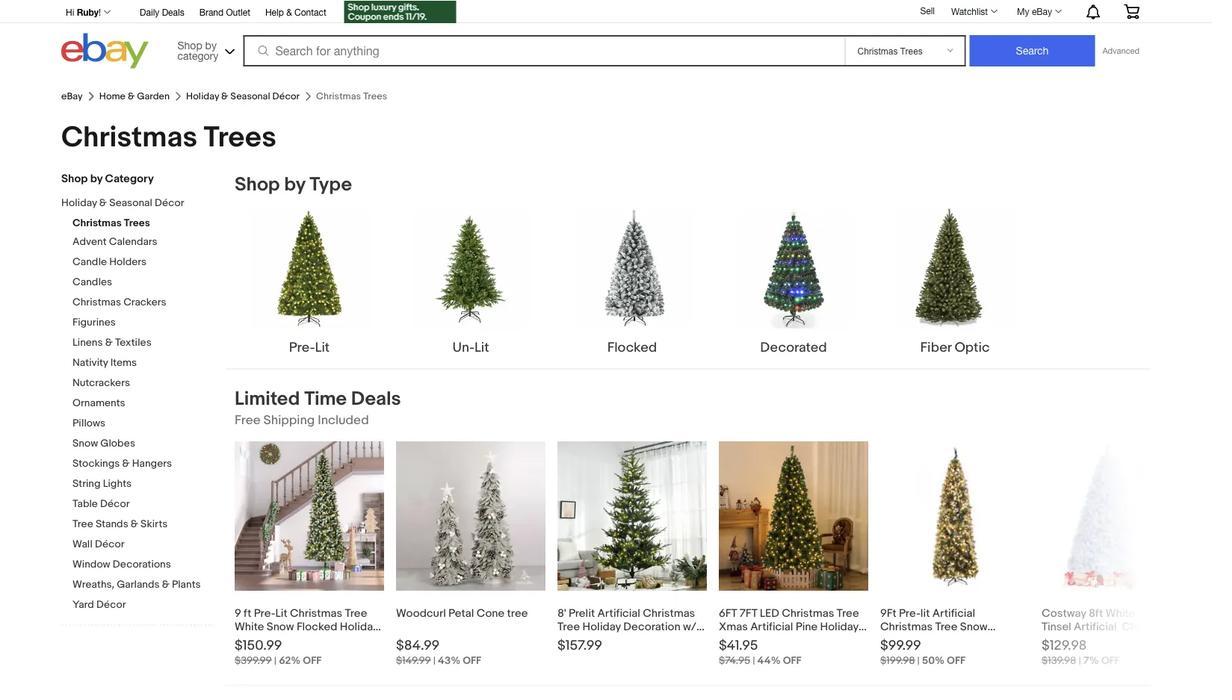 Task type: vqa. For each thing, say whether or not it's contained in the screenshot.
help & contact link
yes



Task type: locate. For each thing, give the bounding box(es) containing it.
0 vertical spatial ebay
[[1032, 6, 1053, 16]]

my ebay link
[[1009, 2, 1069, 20]]

tree up the $157.99 at the left of the page
[[558, 620, 580, 634]]

1 vertical spatial trees
[[124, 217, 150, 230]]

tree up wall
[[73, 519, 93, 531]]

1 horizontal spatial lit
[[315, 339, 330, 356]]

0 vertical spatial home
[[99, 91, 126, 102]]

off right the 44%
[[783, 655, 802, 667]]

1 horizontal spatial lights
[[333, 634, 364, 647]]

woodcurl petal cone tree image
[[396, 442, 546, 591]]

category
[[105, 172, 154, 186]]

ornaments link
[[73, 397, 215, 412]]

nutcrackers
[[73, 377, 130, 390]]

1 horizontal spatial seasonal
[[231, 91, 270, 102]]

4 off from the left
[[947, 655, 966, 667]]

1 horizontal spatial shop
[[178, 39, 202, 51]]

advanced
[[1103, 46, 1140, 56]]

off right 43%
[[463, 655, 482, 667]]

shop for shop by category
[[178, 39, 202, 51]]

garlands
[[117, 579, 160, 592]]

| left 62%
[[274, 655, 277, 667]]

daily deals link
[[140, 4, 184, 21]]

2 | from the left
[[433, 655, 436, 667]]

decoration
[[624, 620, 681, 634], [235, 634, 292, 647]]

off inside $99.99 $199.98 | 50% off
[[947, 655, 966, 667]]

0 horizontal spatial led
[[310, 634, 330, 647]]

|
[[274, 655, 277, 667], [433, 655, 436, 667], [753, 655, 756, 667], [918, 655, 920, 667], [1079, 655, 1082, 667]]

deals right daily
[[162, 7, 184, 17]]

0 vertical spatial pre-
[[289, 339, 315, 356]]

category
[[178, 49, 218, 62]]

off inside the $84.99 $149.99 | 43% off
[[463, 655, 482, 667]]

0 vertical spatial lights
[[103, 478, 132, 491]]

seasonal
[[231, 91, 270, 102], [109, 197, 152, 210]]

christmas up category
[[61, 120, 197, 155]]

trees up calendars on the top left of page
[[124, 217, 150, 230]]

shop by category
[[178, 39, 218, 62]]

ebay right the my
[[1032, 6, 1053, 16]]

un lit image
[[411, 209, 531, 329]]

ornaments
[[73, 397, 125, 410]]

ebay inside account navigation
[[1032, 6, 1053, 16]]

4 | from the left
[[918, 655, 920, 667]]

1 vertical spatial deals
[[351, 388, 401, 411]]

yard
[[73, 599, 94, 612]]

white inside costway 8ft white iridescent tinsel artificial christmas tree w/1636 branch tips
[[1106, 607, 1136, 620]]

9 ft pre-lit christmas tree white snow flocked holiday decoration w/ led lights
[[235, 607, 379, 647]]

flocked
[[608, 339, 657, 356], [297, 620, 338, 634]]

seasonal down shop by category dropdown button
[[231, 91, 270, 102]]

shop left type
[[235, 173, 280, 197]]

7ft
[[740, 607, 758, 620]]

daily
[[140, 7, 160, 17]]

&
[[286, 7, 292, 17], [128, 91, 135, 102], [221, 91, 228, 102], [99, 197, 107, 210], [105, 337, 113, 350], [122, 458, 130, 471], [131, 519, 138, 531], [162, 579, 170, 592]]

décor
[[272, 91, 300, 102], [155, 197, 184, 210], [100, 498, 130, 511], [95, 539, 125, 551], [96, 599, 126, 612]]

lit for un-
[[475, 339, 489, 356]]

1 vertical spatial pre-
[[254, 607, 276, 620]]

pine
[[796, 620, 818, 634]]

home right ebay link
[[99, 91, 126, 102]]

lights down stockings
[[103, 478, 132, 491]]

w/ up 62%
[[294, 634, 308, 647]]

& right linens
[[105, 337, 113, 350]]

costway 8ft white iridescent tinsel artificial christmas tree w/1636 branch tips
[[1042, 607, 1190, 647]]

0 horizontal spatial seasonal
[[109, 197, 152, 210]]

by left type
[[284, 173, 305, 197]]

deals up included
[[351, 388, 401, 411]]

off inside the $41.95 $74.95 | 44% off
[[783, 655, 802, 667]]

3 | from the left
[[753, 655, 756, 667]]

christmas up 62%
[[290, 607, 342, 620]]

string lights link
[[73, 478, 215, 492]]

5 | from the left
[[1079, 655, 1082, 667]]

| for $84.99
[[433, 655, 436, 667]]

0 horizontal spatial w/
[[294, 634, 308, 647]]

seasonal down category
[[109, 197, 152, 210]]

by down brand
[[205, 39, 217, 51]]

0 horizontal spatial lights
[[103, 478, 132, 491]]

$157.99
[[558, 638, 603, 654]]

by left category
[[90, 172, 103, 186]]

holiday left the woodcurl
[[340, 620, 379, 634]]

contact
[[295, 7, 327, 17]]

lit
[[315, 339, 330, 356], [475, 339, 489, 356], [276, 607, 288, 620]]

snow inside 9 ft pre-lit christmas tree white snow flocked holiday decoration w/ led lights
[[267, 620, 294, 634]]

1 horizontal spatial ebay
[[1032, 6, 1053, 16]]

0 horizontal spatial by
[[90, 172, 103, 186]]

$74.95
[[719, 655, 751, 667]]

shop left category
[[61, 172, 88, 186]]

holiday & seasonal décor link
[[186, 91, 300, 102], [61, 197, 203, 211]]

led inside 6ft 7ft led christmas tree xmas artificial pine holiday home decor w/metal stand
[[760, 607, 780, 620]]

by for category
[[90, 172, 103, 186]]

1 horizontal spatial by
[[205, 39, 217, 51]]

by inside shop by category
[[205, 39, 217, 51]]

fiber optic image
[[896, 209, 1015, 329]]

1 horizontal spatial snow
[[267, 620, 294, 634]]

christmas up the w/metal
[[782, 607, 835, 620]]

sell
[[921, 5, 935, 16]]

artificial up the $41.95 $74.95 | 44% off
[[751, 620, 794, 634]]

trees down holiday & seasonal décor
[[204, 120, 276, 155]]

holiday inside 6ft 7ft led christmas tree xmas artificial pine holiday home decor w/metal stand
[[821, 620, 859, 634]]

0 horizontal spatial home
[[99, 91, 126, 102]]

1 horizontal spatial flocked
[[608, 339, 657, 356]]

stockings
[[73, 458, 120, 471]]

off inside $150.99 $399.99 | 62% off
[[303, 655, 322, 667]]

| left 43%
[[433, 655, 436, 667]]

1 horizontal spatial led
[[610, 634, 630, 647]]

1 vertical spatial holiday & seasonal décor link
[[61, 197, 203, 211]]

0 horizontal spatial pre-
[[254, 607, 276, 620]]

| inside the $84.99 $149.99 | 43% off
[[433, 655, 436, 667]]

seasonal inside holiday & seasonal décor christmas trees advent calendars candle holders candles christmas crackers figurines linens & textiles nativity items nutcrackers ornaments pillows snow globes stockings & hangers string lights table décor tree stands & skirts wall décor window decorations wreaths, garlands & plants yard décor
[[109, 197, 152, 210]]

1 vertical spatial home
[[719, 634, 750, 647]]

& right help
[[286, 7, 292, 17]]

pre-lit link
[[235, 209, 384, 357]]

prelit
[[569, 607, 595, 620]]

1 vertical spatial seasonal
[[109, 197, 152, 210]]

2 horizontal spatial shop
[[235, 173, 280, 197]]

2 horizontal spatial lit
[[475, 339, 489, 356]]

christmas
[[61, 120, 197, 155], [73, 217, 122, 230], [73, 296, 121, 309], [290, 607, 342, 620], [643, 607, 696, 620], [782, 607, 835, 620]]

string
[[73, 478, 101, 491]]

limited time deals free shipping included
[[235, 388, 401, 428]]

off for $150.99
[[303, 655, 322, 667]]

2 off from the left
[[463, 655, 482, 667]]

advent
[[73, 236, 107, 249]]

0 horizontal spatial shop
[[61, 172, 88, 186]]

brand
[[199, 7, 224, 17]]

0 vertical spatial snow
[[73, 438, 98, 450]]

0 horizontal spatial decoration
[[235, 634, 292, 647]]

artificial up tips,
[[598, 607, 641, 620]]

off right 62%
[[303, 655, 322, 667]]

home up $74.95
[[719, 634, 750, 647]]

led right 7ft
[[760, 607, 780, 620]]

trees inside holiday & seasonal décor christmas trees advent calendars candle holders candles christmas crackers figurines linens & textiles nativity items nutcrackers ornaments pillows snow globes stockings & hangers string lights table décor tree stands & skirts wall décor window decorations wreaths, garlands & plants yard décor
[[124, 217, 150, 230]]

6ft
[[719, 607, 737, 620]]

off inside $129.98 $139.98 | 7% off
[[1102, 655, 1120, 667]]

1 vertical spatial lights
[[333, 634, 364, 647]]

led inside 9 ft pre-lit christmas tree white snow flocked holiday decoration w/ led lights
[[310, 634, 330, 647]]

tree up $139.98
[[1042, 634, 1065, 647]]

pre- inside 9 ft pre-lit christmas tree white snow flocked holiday decoration w/ led lights
[[254, 607, 276, 620]]

| left 7%
[[1079, 655, 1082, 667]]

led right the $150.99
[[310, 634, 330, 647]]

off right 7%
[[1102, 655, 1120, 667]]

white
[[1106, 607, 1136, 620], [235, 620, 264, 634]]

costway 8ft white iridescent tinsel artificial christmas tree w/1636 branch tips image
[[1042, 442, 1192, 591]]

holiday
[[186, 91, 219, 102], [61, 197, 97, 210], [340, 620, 379, 634], [583, 620, 621, 634], [821, 620, 859, 634]]

| inside $150.99 $399.99 | 62% off
[[274, 655, 277, 667]]

cone
[[477, 607, 505, 620]]

shop by category banner
[[58, 0, 1151, 73]]

0 vertical spatial flocked
[[608, 339, 657, 356]]

un-
[[453, 339, 475, 356]]

1 vertical spatial ebay
[[61, 91, 83, 102]]

$74.95 text field
[[719, 655, 751, 667]]

artificial inside 6ft 7ft led christmas tree xmas artificial pine holiday home decor w/metal stand
[[751, 620, 794, 634]]

decoration inside 9 ft pre-lit christmas tree white snow flocked holiday decoration w/ led lights
[[235, 634, 292, 647]]

holiday & seasonal décor
[[186, 91, 300, 102]]

white right 8ft
[[1106, 607, 1136, 620]]

main content
[[226, 173, 1192, 697]]

led left light
[[610, 634, 630, 647]]

stands
[[96, 519, 128, 531]]

calendars
[[109, 236, 158, 249]]

$150.99 $399.99 | 62% off
[[235, 638, 322, 667]]

| inside $99.99 $199.98 | 50% off
[[918, 655, 920, 667]]

1 horizontal spatial home
[[719, 634, 750, 647]]

pre- right ft
[[254, 607, 276, 620]]

0 horizontal spatial ebay
[[61, 91, 83, 102]]

holiday right pine
[[821, 620, 859, 634]]

8'
[[558, 607, 566, 620]]

snow up $150.99 $399.99 | 62% off
[[267, 620, 294, 634]]

8' prelit artificial christmas tree holiday decoration w/ 1026 tips, led light
[[558, 607, 697, 647]]

2 horizontal spatial by
[[284, 173, 305, 197]]

3 off from the left
[[783, 655, 802, 667]]

woodcurl
[[396, 607, 446, 620]]

shop for shop by type
[[235, 173, 280, 197]]

0 horizontal spatial artificial
[[598, 607, 641, 620]]

flocked link
[[558, 209, 707, 357]]

petal
[[449, 607, 474, 620]]

| inside $129.98 $139.98 | 7% off
[[1079, 655, 1082, 667]]

0 horizontal spatial flocked
[[297, 620, 338, 634]]

0 vertical spatial seasonal
[[231, 91, 270, 102]]

None submit
[[970, 35, 1096, 67]]

8ft
[[1089, 607, 1104, 620]]

1 | from the left
[[274, 655, 277, 667]]

figurines link
[[73, 317, 215, 331]]

tree
[[507, 607, 528, 620]]

decoration right tips,
[[624, 620, 681, 634]]

0 vertical spatial trees
[[204, 120, 276, 155]]

tree up stand
[[837, 607, 860, 620]]

snow down pillows
[[73, 438, 98, 450]]

holiday down shop by category
[[61, 197, 97, 210]]

1 vertical spatial flocked
[[297, 620, 338, 634]]

| left 50%
[[918, 655, 920, 667]]

woodcurl petal cone tree
[[396, 607, 528, 620]]

& left skirts
[[131, 519, 138, 531]]

0 horizontal spatial lit
[[276, 607, 288, 620]]

1 horizontal spatial artificial
[[751, 620, 794, 634]]

pillows
[[73, 418, 106, 430]]

2 horizontal spatial led
[[760, 607, 780, 620]]

| inside the $41.95 $74.95 | 44% off
[[753, 655, 756, 667]]

off right 50%
[[947, 655, 966, 667]]

fiber optic link
[[881, 209, 1030, 357]]

1 horizontal spatial w/
[[683, 620, 697, 634]]

tree inside 8' prelit artificial christmas tree holiday decoration w/ 1026 tips, led light
[[558, 620, 580, 634]]

shop by category button
[[171, 33, 238, 65]]

w/
[[683, 620, 697, 634], [294, 634, 308, 647]]

home & garden
[[99, 91, 170, 102]]

0 horizontal spatial white
[[235, 620, 264, 634]]

0 horizontal spatial deals
[[162, 7, 184, 17]]

1 off from the left
[[303, 655, 322, 667]]

deals inside limited time deals free shipping included
[[351, 388, 401, 411]]

$139.98
[[1042, 655, 1077, 667]]

w/ left 6ft
[[683, 620, 697, 634]]

seasonal for holiday & seasonal décor
[[231, 91, 270, 102]]

1 horizontal spatial white
[[1106, 607, 1136, 620]]

by
[[205, 39, 217, 51], [90, 172, 103, 186], [284, 173, 305, 197]]

0 horizontal spatial trees
[[124, 217, 150, 230]]

white up the $150.99
[[235, 620, 264, 634]]

0 vertical spatial deals
[[162, 7, 184, 17]]

& down globes
[[122, 458, 130, 471]]

by inside main content
[[284, 173, 305, 197]]

$199.98
[[881, 655, 916, 667]]

un-lit link
[[396, 209, 546, 357]]

un-lit
[[453, 339, 489, 356]]

christmas up light
[[643, 607, 696, 620]]

wreaths, garlands & plants link
[[73, 579, 215, 593]]

tree left the woodcurl
[[345, 607, 367, 620]]

| left the 44%
[[753, 655, 756, 667]]

tree inside 9 ft pre-lit christmas tree white snow flocked holiday decoration w/ led lights
[[345, 607, 367, 620]]

artificial
[[598, 607, 641, 620], [751, 620, 794, 634]]

5 off from the left
[[1102, 655, 1120, 667]]

ebay left home & garden link
[[61, 91, 83, 102]]

tree inside holiday & seasonal décor christmas trees advent calendars candle holders candles christmas crackers figurines linens & textiles nativity items nutcrackers ornaments pillows snow globes stockings & hangers string lights table décor tree stands & skirts wall décor window decorations wreaths, garlands & plants yard décor
[[73, 519, 93, 531]]

decoration up $399.99
[[235, 634, 292, 647]]

lights left $84.99
[[333, 634, 364, 647]]

1 horizontal spatial deals
[[351, 388, 401, 411]]

$399.99 text field
[[235, 655, 272, 667]]

0 horizontal spatial snow
[[73, 438, 98, 450]]

1 horizontal spatial decoration
[[624, 620, 681, 634]]

holiday up the $157.99 at the left of the page
[[583, 620, 621, 634]]

shop down brand
[[178, 39, 202, 51]]

ebay link
[[61, 91, 83, 102]]

pre- up time
[[289, 339, 315, 356]]

& down shop by category dropdown button
[[221, 91, 228, 102]]

table
[[73, 498, 98, 511]]

lights inside 9 ft pre-lit christmas tree white snow flocked holiday decoration w/ led lights
[[333, 634, 364, 647]]

none submit inside 'shop by category' banner
[[970, 35, 1096, 67]]

1 vertical spatial snow
[[267, 620, 294, 634]]

9 ft pre-lit christmas tree white snow flocked holiday decoration w/ led lights image
[[235, 442, 384, 591]]

off for $129.98
[[1102, 655, 1120, 667]]

shop inside shop by category
[[178, 39, 202, 51]]

w/ inside 9 ft pre-lit christmas tree white snow flocked holiday decoration w/ led lights
[[294, 634, 308, 647]]



Task type: describe. For each thing, give the bounding box(es) containing it.
daily deals
[[140, 7, 184, 17]]

sell link
[[914, 5, 942, 16]]

pre lit image
[[250, 209, 369, 329]]

stand
[[831, 634, 861, 647]]

window decorations link
[[73, 559, 215, 573]]

my
[[1018, 6, 1030, 16]]

time
[[304, 388, 347, 411]]

costway
[[1042, 607, 1087, 620]]

my ebay
[[1018, 6, 1053, 16]]

your shopping cart image
[[1124, 4, 1141, 19]]

nativity items link
[[73, 357, 215, 371]]

$129.98
[[1042, 638, 1088, 654]]

seasonal for holiday & seasonal décor christmas trees advent calendars candle holders candles christmas crackers figurines linens & textiles nativity items nutcrackers ornaments pillows snow globes stockings & hangers string lights table décor tree stands & skirts wall décor window decorations wreaths, garlands & plants yard décor
[[109, 197, 152, 210]]

6ft 7ft led christmas tree xmas artificial pine holiday home decor w/metal stand image
[[719, 442, 869, 591]]

flocked image
[[573, 209, 692, 329]]

ruby
[[77, 7, 99, 17]]

christmas crackers link
[[73, 296, 215, 311]]

6ft 7ft led christmas tree xmas artificial pine holiday home decor w/metal stand
[[719, 607, 861, 647]]

artificial inside 8' prelit artificial christmas tree holiday decoration w/ 1026 tips, led light
[[598, 607, 641, 620]]

& left plants
[[162, 579, 170, 592]]

christmas inside 8' prelit artificial christmas tree holiday decoration w/ 1026 tips, led light
[[643, 607, 696, 620]]

lights inside holiday & seasonal décor christmas trees advent calendars candle holders candles christmas crackers figurines linens & textiles nativity items nutcrackers ornaments pillows snow globes stockings & hangers string lights table décor tree stands & skirts wall décor window decorations wreaths, garlands & plants yard décor
[[103, 478, 132, 491]]

w/ inside 8' prelit artificial christmas tree holiday decoration w/ 1026 tips, led light
[[683, 620, 697, 634]]

get the coupon image
[[344, 1, 457, 23]]

led inside 8' prelit artificial christmas tree holiday decoration w/ 1026 tips, led light
[[610, 634, 630, 647]]

lit inside 9 ft pre-lit christmas tree white snow flocked holiday decoration w/ led lights
[[276, 607, 288, 620]]

lit for pre-
[[315, 339, 330, 356]]

holders
[[109, 256, 147, 269]]

50%
[[923, 655, 945, 667]]

advent calendars link
[[73, 236, 215, 250]]

help & contact
[[265, 7, 327, 17]]

off for $99.99
[[947, 655, 966, 667]]

main content containing shop by type
[[226, 173, 1192, 697]]

$399.99
[[235, 655, 272, 667]]

plants
[[172, 579, 201, 592]]

watchlist
[[952, 6, 989, 16]]

tree inside costway 8ft white iridescent tinsel artificial christmas tree w/1636 branch tips
[[1042, 634, 1065, 647]]

$84.99 $149.99 | 43% off
[[396, 638, 482, 667]]

by for category
[[205, 39, 217, 51]]

nutcrackers link
[[73, 377, 215, 391]]

!
[[99, 7, 101, 17]]

Search for anything text field
[[246, 37, 842, 65]]

christmas inside 9 ft pre-lit christmas tree white snow flocked holiday decoration w/ led lights
[[290, 607, 342, 620]]

brand outlet link
[[199, 4, 250, 21]]

& down shop by category
[[99, 197, 107, 210]]

44%
[[758, 655, 781, 667]]

1 horizontal spatial trees
[[204, 120, 276, 155]]

fiber optic
[[921, 339, 990, 356]]

pillows link
[[73, 418, 215, 432]]

artificial christmas
[[1074, 620, 1175, 634]]

flocked inside "flocked" link
[[608, 339, 657, 356]]

decorated image
[[734, 209, 854, 329]]

hangers
[[132, 458, 172, 471]]

snow globes link
[[73, 438, 215, 452]]

optic
[[955, 339, 990, 356]]

$41.95 $74.95 | 44% off
[[719, 638, 802, 667]]

type
[[310, 173, 352, 197]]

christmas up figurines on the top left
[[73, 296, 121, 309]]

| for $99.99
[[918, 655, 920, 667]]

iridescent
[[1138, 607, 1190, 620]]

& inside help & contact link
[[286, 7, 292, 17]]

holiday down category
[[186, 91, 219, 102]]

| for $129.98
[[1079, 655, 1082, 667]]

0 vertical spatial holiday & seasonal décor link
[[186, 91, 300, 102]]

christmas up advent
[[73, 217, 122, 230]]

decor
[[753, 634, 784, 647]]

flocked inside 9 ft pre-lit christmas tree white snow flocked holiday decoration w/ led lights
[[297, 620, 338, 634]]

holiday inside 9 ft pre-lit christmas tree white snow flocked holiday decoration w/ led lights
[[340, 620, 379, 634]]

7%
[[1084, 655, 1100, 667]]

1026
[[558, 634, 581, 647]]

| for $150.99
[[274, 655, 277, 667]]

watchlist link
[[944, 2, 1005, 20]]

help
[[265, 7, 284, 17]]

light
[[632, 634, 655, 647]]

account navigation
[[58, 0, 1151, 25]]

tree inside 6ft 7ft led christmas tree xmas artificial pine holiday home decor w/metal stand
[[837, 607, 860, 620]]

home & garden link
[[99, 91, 170, 102]]

decorated link
[[719, 209, 869, 357]]

holiday inside 8' prelit artificial christmas tree holiday decoration w/ 1026 tips, led light
[[583, 620, 621, 634]]

decorations
[[113, 559, 171, 572]]

skirts
[[141, 519, 168, 531]]

off for $84.99
[[463, 655, 482, 667]]

shop by type
[[235, 173, 352, 197]]

christmas inside 6ft 7ft led christmas tree xmas artificial pine holiday home decor w/metal stand
[[782, 607, 835, 620]]

limited
[[235, 388, 300, 411]]

wreaths,
[[73, 579, 114, 592]]

8' prelit artificial christmas tree holiday decoration w/ 1026 tips, led light image
[[558, 442, 707, 591]]

free
[[235, 413, 261, 428]]

snow inside holiday & seasonal décor christmas trees advent calendars candle holders candles christmas crackers figurines linens & textiles nativity items nutcrackers ornaments pillows snow globes stockings & hangers string lights table décor tree stands & skirts wall décor window decorations wreaths, garlands & plants yard décor
[[73, 438, 98, 450]]

globes
[[100, 438, 135, 450]]

w/1636
[[1067, 634, 1104, 647]]

1 horizontal spatial pre-
[[289, 339, 315, 356]]

wall décor link
[[73, 539, 215, 553]]

yard décor link
[[73, 599, 215, 613]]

christmas trees
[[61, 120, 276, 155]]

off for $41.95
[[783, 655, 802, 667]]

ft
[[244, 607, 252, 620]]

w/metal
[[787, 634, 829, 647]]

9ft pre-lit artificial christmas tree snow flocked with 460 led lights pine cone image
[[881, 442, 1030, 591]]

tree stands & skirts link
[[73, 519, 215, 533]]

& left the garden
[[128, 91, 135, 102]]

stockings & hangers link
[[73, 458, 215, 472]]

| for $41.95
[[753, 655, 756, 667]]

help & contact link
[[265, 4, 327, 21]]

shop for shop by category
[[61, 172, 88, 186]]

$199.98 text field
[[881, 655, 916, 667]]

$41.95
[[719, 638, 758, 654]]

shop by category
[[61, 172, 154, 186]]

$150.99
[[235, 638, 282, 654]]

hi ruby !
[[66, 7, 101, 17]]

deals inside daily deals link
[[162, 7, 184, 17]]

items
[[110, 357, 137, 370]]

wall
[[73, 539, 93, 551]]

hi
[[66, 7, 74, 17]]

candle holders link
[[73, 256, 215, 270]]

43%
[[438, 655, 461, 667]]

crackers
[[123, 296, 166, 309]]

holiday inside holiday & seasonal décor christmas trees advent calendars candle holders candles christmas crackers figurines linens & textiles nativity items nutcrackers ornaments pillows snow globes stockings & hangers string lights table décor tree stands & skirts wall décor window decorations wreaths, garlands & plants yard décor
[[61, 197, 97, 210]]

branch
[[1106, 634, 1142, 647]]

decoration inside 8' prelit artificial christmas tree holiday decoration w/ 1026 tips, led light
[[624, 620, 681, 634]]

holiday & seasonal décor christmas trees advent calendars candle holders candles christmas crackers figurines linens & textiles nativity items nutcrackers ornaments pillows snow globes stockings & hangers string lights table décor tree stands & skirts wall décor window decorations wreaths, garlands & plants yard décor
[[61, 197, 201, 612]]

nativity
[[73, 357, 108, 370]]

$139.98 text field
[[1042, 655, 1077, 667]]

by for type
[[284, 173, 305, 197]]

linens & textiles link
[[73, 337, 215, 351]]

white inside 9 ft pre-lit christmas tree white snow flocked holiday decoration w/ led lights
[[235, 620, 264, 634]]

$99.99 $199.98 | 50% off
[[881, 638, 966, 667]]

textiles
[[115, 337, 152, 350]]

home inside 6ft 7ft led christmas tree xmas artificial pine holiday home decor w/metal stand
[[719, 634, 750, 647]]

9
[[235, 607, 241, 620]]

$149.99 text field
[[396, 655, 431, 667]]

candles link
[[73, 276, 215, 290]]

shipping
[[264, 413, 315, 428]]



